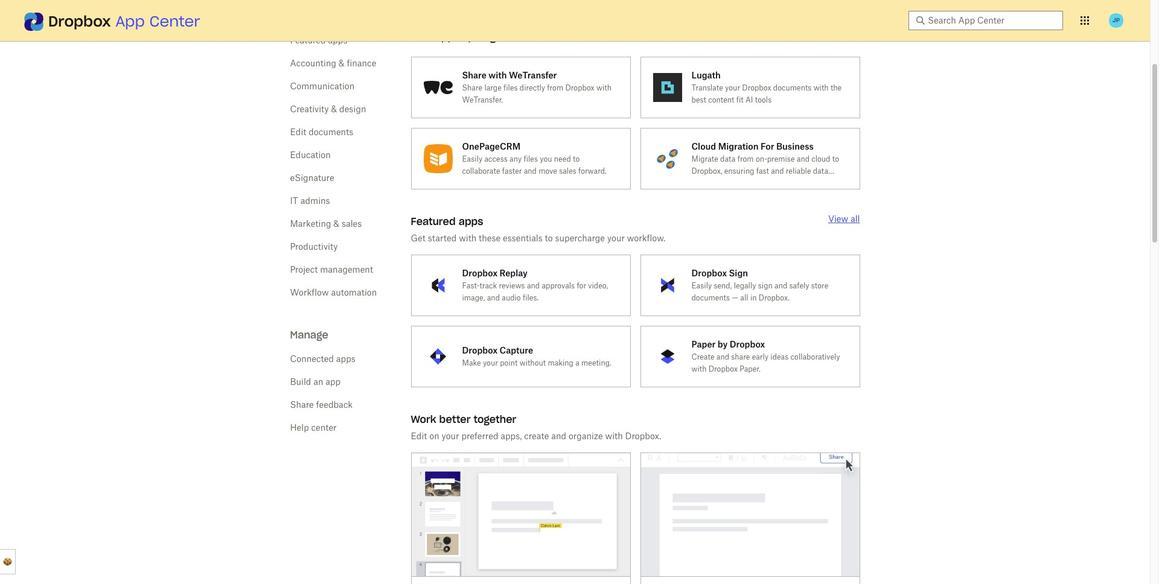 Task type: describe. For each thing, give the bounding box(es) containing it.
sign
[[729, 268, 748, 278]]

edit inside 'work better together edit on your preferred apps, create and organize with dropbox.'
[[411, 431, 427, 441]]

communication link
[[290, 81, 355, 91]]

it admins link
[[290, 196, 330, 206]]

from inside cloud migration for business migrate data from on-premise and cloud to dropbox, ensuring fast and reliable data transfer.
[[738, 155, 754, 164]]

productivity link
[[290, 242, 338, 252]]

files.
[[523, 293, 539, 303]]

approvals
[[542, 281, 575, 290]]

without
[[520, 359, 546, 368]]

design
[[339, 104, 366, 114]]

app
[[326, 377, 341, 387]]

share for share with wetransfer share large files directly from dropbox with wetransfer.
[[462, 70, 487, 80]]

lugath translate your dropbox documents with the best content fit ai tools
[[692, 70, 842, 104]]

connected
[[290, 354, 334, 364]]

marketing
[[290, 219, 331, 229]]

move
[[539, 167, 557, 176]]

collaboratively
[[791, 353, 840, 362]]

tools
[[755, 95, 772, 104]]

your inside lugath translate your dropbox documents with the best content fit ai tools
[[725, 83, 740, 92]]

replay
[[500, 268, 528, 278]]

view all link for featured apps
[[828, 214, 860, 224]]

apps up app on the bottom left
[[336, 354, 356, 364]]

best
[[692, 95, 706, 104]]

image,
[[462, 293, 485, 303]]

jp button
[[1107, 11, 1126, 30]]

premise
[[767, 155, 795, 164]]

0 horizontal spatial edit
[[290, 127, 306, 137]]

dropbox inside lugath translate your dropbox documents with the best content fit ai tools
[[742, 83, 771, 92]]

get
[[411, 233, 426, 243]]

all for new apps spotlight
[[851, 29, 860, 39]]

create
[[524, 431, 549, 441]]

large
[[484, 83, 502, 92]]

fit
[[736, 95, 744, 104]]

share
[[731, 353, 750, 362]]

build
[[290, 377, 311, 387]]

project management link
[[290, 264, 373, 275]]

project
[[290, 264, 318, 275]]

dropbox inside dropbox capture make your point without making a meeting.
[[462, 345, 498, 356]]

sign
[[758, 281, 773, 290]]

supercharge
[[555, 233, 605, 243]]

translate
[[692, 83, 723, 92]]

connected apps link
[[290, 354, 356, 364]]

files inside the share with wetransfer share large files directly from dropbox with wetransfer.
[[504, 83, 518, 92]]

marketing & sales
[[290, 219, 362, 229]]

share feedback link
[[290, 400, 353, 410]]

apps right new
[[435, 31, 460, 43]]

and inside onepagecrm easily access any files you need to collaborate faster and move sales forward.
[[524, 167, 537, 176]]

track
[[480, 281, 497, 290]]

productivity
[[290, 242, 338, 252]]

preferred
[[462, 431, 498, 441]]

feedback
[[316, 400, 353, 410]]

create
[[692, 353, 715, 362]]

finance
[[347, 58, 376, 68]]

for
[[577, 281, 586, 290]]

manage
[[290, 329, 328, 341]]

dropbox replay fast-track reviews and approvals for video, image, and audio files.
[[462, 268, 608, 303]]

esignature
[[290, 173, 334, 183]]

documents inside lugath translate your dropbox documents with the best content fit ai tools
[[773, 83, 812, 92]]

0 horizontal spatial to
[[545, 233, 553, 243]]

better
[[439, 414, 471, 426]]

content
[[708, 95, 735, 104]]

with inside paper by dropbox create and share early ideas collaboratively with dropbox paper.
[[692, 365, 707, 374]]

—
[[732, 293, 739, 303]]

0 horizontal spatial sales
[[342, 219, 362, 229]]

ai
[[746, 95, 753, 104]]

audio
[[502, 293, 521, 303]]

dropbox capture make your point without making a meeting.
[[462, 345, 612, 368]]

admins
[[300, 196, 330, 206]]

fast
[[756, 167, 769, 176]]

cloud migration for business migrate data from on-premise and cloud to dropbox, ensuring fast and reliable data transfer.
[[692, 141, 839, 188]]

dropbox up share
[[730, 339, 765, 350]]

and down track
[[487, 293, 500, 303]]

1 horizontal spatial featured
[[411, 216, 456, 228]]

point
[[500, 359, 518, 368]]

and up 'reliable'
[[797, 155, 810, 164]]

accounting & finance
[[290, 58, 376, 68]]

creativity & design link
[[290, 104, 366, 114]]

view all link for new apps spotlight
[[828, 29, 860, 39]]

build an app link
[[290, 377, 341, 387]]

reviews
[[499, 281, 525, 290]]

business
[[776, 141, 814, 152]]

center
[[311, 423, 337, 433]]

to inside onepagecrm easily access any files you need to collaborate faster and move sales forward.
[[573, 155, 580, 164]]

an
[[313, 377, 323, 387]]

dropbox left app
[[48, 12, 111, 31]]

1 vertical spatial share
[[462, 83, 483, 92]]

need
[[554, 155, 571, 164]]

fast-
[[462, 281, 480, 290]]

making
[[548, 359, 574, 368]]

together
[[474, 414, 516, 426]]

these
[[479, 233, 501, 243]]

dropbox down share
[[709, 365, 738, 374]]

all inside the dropbox sign easily send, legally sign and safely store documents — all in dropbox.
[[740, 293, 749, 303]]

any
[[510, 155, 522, 164]]

the
[[831, 83, 842, 92]]

view all for new apps spotlight
[[828, 29, 860, 39]]

with inside 'work better together edit on your preferred apps, create and organize with dropbox.'
[[605, 431, 623, 441]]

send,
[[714, 281, 732, 290]]

1 horizontal spatial data
[[813, 167, 829, 176]]

started
[[428, 233, 457, 243]]

you
[[540, 155, 552, 164]]

accounting & finance link
[[290, 58, 376, 68]]

help center link
[[290, 423, 337, 433]]

workflow.
[[627, 233, 666, 243]]

capture
[[500, 345, 533, 356]]



Task type: vqa. For each thing, say whether or not it's contained in the screenshot.
Folders link
no



Task type: locate. For each thing, give the bounding box(es) containing it.
edit down creativity
[[290, 127, 306, 137]]

1 horizontal spatial easily
[[692, 281, 712, 290]]

0 horizontal spatial dropbox.
[[625, 431, 661, 441]]

your right on
[[442, 431, 459, 441]]

with inside lugath translate your dropbox documents with the best content fit ai tools
[[814, 83, 829, 92]]

for
[[761, 141, 774, 152]]

dropbox up tools
[[742, 83, 771, 92]]

0 horizontal spatial featured
[[290, 35, 326, 45]]

dropbox
[[48, 12, 111, 31], [565, 83, 595, 92], [742, 83, 771, 92], [462, 268, 498, 278], [692, 268, 727, 278], [730, 339, 765, 350], [462, 345, 498, 356], [709, 365, 738, 374]]

education link
[[290, 150, 331, 160]]

onepagecrm
[[462, 141, 521, 152]]

2 vertical spatial documents
[[692, 293, 730, 303]]

1 vertical spatial edit
[[411, 431, 427, 441]]

0 vertical spatial &
[[339, 58, 345, 68]]

files inside onepagecrm easily access any files you need to collaborate faster and move sales forward.
[[524, 155, 538, 164]]

0 vertical spatial files
[[504, 83, 518, 92]]

education
[[290, 150, 331, 160]]

0 horizontal spatial featured apps
[[290, 35, 347, 45]]

edit left on
[[411, 431, 427, 441]]

dropbox inside dropbox replay fast-track reviews and approvals for video, image, and audio files.
[[462, 268, 498, 278]]

workflow automation link
[[290, 287, 377, 298]]

data down 'migration' on the right of page
[[720, 155, 736, 164]]

view for featured apps
[[828, 214, 848, 224]]

1 horizontal spatial featured apps
[[411, 216, 483, 228]]

dropbox right directly at the left top of page
[[565, 83, 595, 92]]

1 vertical spatial featured
[[411, 216, 456, 228]]

share feedback
[[290, 400, 353, 410]]

easily
[[462, 155, 483, 164], [692, 281, 712, 290]]

to inside cloud migration for business migrate data from on-premise and cloud to dropbox, ensuring fast and reliable data transfer.
[[832, 155, 839, 164]]

files right the large
[[504, 83, 518, 92]]

view for new apps spotlight
[[828, 29, 848, 39]]

1 vertical spatial dropbox.
[[625, 431, 661, 441]]

1 horizontal spatial dropbox.
[[759, 293, 790, 303]]

2 vertical spatial all
[[740, 293, 749, 303]]

0 horizontal spatial files
[[504, 83, 518, 92]]

dropbox. inside 'work better together edit on your preferred apps, create and organize with dropbox.'
[[625, 431, 661, 441]]

creativity
[[290, 104, 329, 114]]

and
[[797, 155, 810, 164], [524, 167, 537, 176], [771, 167, 784, 176], [527, 281, 540, 290], [775, 281, 788, 290], [487, 293, 500, 303], [717, 353, 729, 362], [551, 431, 566, 441]]

view all for featured apps
[[828, 214, 860, 224]]

& right marketing
[[333, 219, 339, 229]]

dropbox. down sign
[[759, 293, 790, 303]]

dropbox. right organize at the bottom of the page
[[625, 431, 661, 441]]

1 vertical spatial &
[[331, 104, 337, 114]]

featured apps up accounting
[[290, 35, 347, 45]]

from inside the share with wetransfer share large files directly from dropbox with wetransfer.
[[547, 83, 563, 92]]

paper by dropbox create and share early ideas collaboratively with dropbox paper.
[[692, 339, 840, 374]]

lugath
[[692, 70, 721, 80]]

1 vertical spatial files
[[524, 155, 538, 164]]

1 vertical spatial featured apps
[[411, 216, 483, 228]]

1 vertical spatial from
[[738, 155, 754, 164]]

management
[[320, 264, 373, 275]]

from
[[547, 83, 563, 92], [738, 155, 754, 164]]

directly
[[520, 83, 545, 92]]

1 horizontal spatial to
[[573, 155, 580, 164]]

apps up the accounting & finance
[[328, 35, 347, 45]]

0 vertical spatial featured apps
[[290, 35, 347, 45]]

0 horizontal spatial data
[[720, 155, 736, 164]]

easily left send,
[[692, 281, 712, 290]]

collaborate
[[462, 167, 500, 176]]

to right need
[[573, 155, 580, 164]]

all
[[851, 29, 860, 39], [851, 214, 860, 224], [740, 293, 749, 303]]

to right "essentials"
[[545, 233, 553, 243]]

0 vertical spatial documents
[[773, 83, 812, 92]]

featured up started at the left of page
[[411, 216, 456, 228]]

dropbox up make
[[462, 345, 498, 356]]

new apps spotlight
[[411, 31, 506, 43]]

your left workflow.
[[607, 233, 625, 243]]

and inside paper by dropbox create and share early ideas collaboratively with dropbox paper.
[[717, 353, 729, 362]]

paper
[[692, 339, 716, 350]]

and right create
[[551, 431, 566, 441]]

1 vertical spatial documents
[[309, 127, 353, 137]]

2 view all from the top
[[828, 214, 860, 224]]

2 vertical spatial share
[[290, 400, 314, 410]]

share up wetransfer.
[[462, 83, 483, 92]]

2 horizontal spatial to
[[832, 155, 839, 164]]

view
[[828, 29, 848, 39], [828, 214, 848, 224]]

to right cloud
[[832, 155, 839, 164]]

ensuring
[[724, 167, 754, 176]]

dropbox inside the dropbox sign easily send, legally sign and safely store documents — all in dropbox.
[[692, 268, 727, 278]]

featured apps link
[[290, 35, 347, 45]]

new
[[411, 31, 432, 43]]

1 view all link from the top
[[828, 29, 860, 39]]

video,
[[588, 281, 608, 290]]

essentials
[[503, 233, 543, 243]]

0 vertical spatial dropbox.
[[759, 293, 790, 303]]

faster
[[502, 167, 522, 176]]

1 vertical spatial sales
[[342, 219, 362, 229]]

1 vertical spatial all
[[851, 214, 860, 224]]

share with wetransfer share large files directly from dropbox with wetransfer.
[[462, 70, 612, 104]]

in
[[750, 293, 757, 303]]

1 vertical spatial easily
[[692, 281, 712, 290]]

sales
[[559, 167, 577, 176], [342, 219, 362, 229]]

documents left the
[[773, 83, 812, 92]]

your left the point
[[483, 359, 498, 368]]

and inside 'work better together edit on your preferred apps, create and organize with dropbox.'
[[551, 431, 566, 441]]

from right directly at the left top of page
[[547, 83, 563, 92]]

Search App Center text field
[[928, 14, 1056, 27]]

0 vertical spatial edit
[[290, 127, 306, 137]]

and inside the dropbox sign easily send, legally sign and safely store documents — all in dropbox.
[[775, 281, 788, 290]]

help center
[[290, 423, 337, 433]]

early
[[752, 353, 769, 362]]

reliable
[[786, 167, 811, 176]]

0 vertical spatial share
[[462, 70, 487, 80]]

files right 'any'
[[524, 155, 538, 164]]

on-
[[756, 155, 767, 164]]

featured apps up started at the left of page
[[411, 216, 483, 228]]

0 horizontal spatial documents
[[309, 127, 353, 137]]

forward.
[[578, 167, 607, 176]]

accounting
[[290, 58, 336, 68]]

workflow automation
[[290, 287, 377, 298]]

easily up collaborate
[[462, 155, 483, 164]]

1 horizontal spatial edit
[[411, 431, 427, 441]]

0 vertical spatial featured
[[290, 35, 326, 45]]

and down by
[[717, 353, 729, 362]]

app
[[115, 12, 145, 31]]

share for share feedback
[[290, 400, 314, 410]]

1 vertical spatial data
[[813, 167, 829, 176]]

connected apps
[[290, 354, 356, 364]]

documents down send,
[[692, 293, 730, 303]]

your up 'fit'
[[725, 83, 740, 92]]

and down the premise
[[771, 167, 784, 176]]

share up the large
[[462, 70, 487, 80]]

your inside dropbox capture make your point without making a meeting.
[[483, 359, 498, 368]]

cloud
[[692, 141, 716, 152]]

and right sign
[[775, 281, 788, 290]]

automation
[[331, 287, 377, 298]]

dropbox up track
[[462, 268, 498, 278]]

easily inside onepagecrm easily access any files you need to collaborate faster and move sales forward.
[[462, 155, 483, 164]]

sales inside onepagecrm easily access any files you need to collaborate faster and move sales forward.
[[559, 167, 577, 176]]

0 vertical spatial view
[[828, 29, 848, 39]]

it admins
[[290, 196, 330, 206]]

0 horizontal spatial easily
[[462, 155, 483, 164]]

meeting.
[[582, 359, 612, 368]]

& left finance
[[339, 58, 345, 68]]

project management
[[290, 264, 373, 275]]

work
[[411, 414, 436, 426]]

safely
[[790, 281, 809, 290]]

sales down need
[[559, 167, 577, 176]]

wetransfer.
[[462, 95, 503, 104]]

1 vertical spatial view
[[828, 214, 848, 224]]

it
[[290, 196, 298, 206]]

dropbox. inside the dropbox sign easily send, legally sign and safely store documents — all in dropbox.
[[759, 293, 790, 303]]

share
[[462, 70, 487, 80], [462, 83, 483, 92], [290, 400, 314, 410]]

share down build
[[290, 400, 314, 410]]

your
[[725, 83, 740, 92], [607, 233, 625, 243], [483, 359, 498, 368], [442, 431, 459, 441]]

jp
[[1113, 16, 1120, 24]]

documents down creativity & design
[[309, 127, 353, 137]]

2 horizontal spatial documents
[[773, 83, 812, 92]]

featured up accounting
[[290, 35, 326, 45]]

onepagecrm easily access any files you need to collaborate faster and move sales forward.
[[462, 141, 607, 176]]

0 vertical spatial sales
[[559, 167, 577, 176]]

1 horizontal spatial from
[[738, 155, 754, 164]]

make
[[462, 359, 481, 368]]

work better together edit on your preferred apps, create and organize with dropbox.
[[411, 414, 661, 441]]

dropbox up send,
[[692, 268, 727, 278]]

& for sales
[[333, 219, 339, 229]]

data down cloud
[[813, 167, 829, 176]]

your inside 'work better together edit on your preferred apps, create and organize with dropbox.'
[[442, 431, 459, 441]]

and up files.
[[527, 281, 540, 290]]

documents inside the dropbox sign easily send, legally sign and safely store documents — all in dropbox.
[[692, 293, 730, 303]]

2 view from the top
[[828, 214, 848, 224]]

0 vertical spatial all
[[851, 29, 860, 39]]

& for design
[[331, 104, 337, 114]]

access
[[484, 155, 508, 164]]

a
[[576, 359, 580, 368]]

ideas
[[771, 353, 789, 362]]

from up ensuring
[[738, 155, 754, 164]]

apps
[[435, 31, 460, 43], [328, 35, 347, 45], [459, 216, 483, 228], [336, 354, 356, 364]]

featured apps
[[290, 35, 347, 45], [411, 216, 483, 228]]

edit documents link
[[290, 127, 353, 137]]

edit
[[290, 127, 306, 137], [411, 431, 427, 441]]

1 vertical spatial view all
[[828, 214, 860, 224]]

featured
[[290, 35, 326, 45], [411, 216, 456, 228]]

build an app
[[290, 377, 341, 387]]

0 vertical spatial easily
[[462, 155, 483, 164]]

apps,
[[501, 431, 522, 441]]

1 vertical spatial view all link
[[828, 214, 860, 224]]

& for finance
[[339, 58, 345, 68]]

1 horizontal spatial documents
[[692, 293, 730, 303]]

& left design on the top of the page
[[331, 104, 337, 114]]

apps up these
[[459, 216, 483, 228]]

easily inside the dropbox sign easily send, legally sign and safely store documents — all in dropbox.
[[692, 281, 712, 290]]

all for featured apps
[[851, 214, 860, 224]]

migration
[[718, 141, 759, 152]]

2 view all link from the top
[[828, 214, 860, 224]]

help
[[290, 423, 309, 433]]

migrate
[[692, 155, 718, 164]]

dropbox inside the share with wetransfer share large files directly from dropbox with wetransfer.
[[565, 83, 595, 92]]

0 vertical spatial view all
[[828, 29, 860, 39]]

sales right marketing
[[342, 219, 362, 229]]

0 vertical spatial view all link
[[828, 29, 860, 39]]

1 horizontal spatial files
[[524, 155, 538, 164]]

1 horizontal spatial sales
[[559, 167, 577, 176]]

wetransfer
[[509, 70, 557, 80]]

0 horizontal spatial from
[[547, 83, 563, 92]]

0 vertical spatial data
[[720, 155, 736, 164]]

and left move
[[524, 167, 537, 176]]

1 view from the top
[[828, 29, 848, 39]]

creativity & design
[[290, 104, 366, 114]]

edit documents
[[290, 127, 353, 137]]

0 vertical spatial from
[[547, 83, 563, 92]]

to
[[573, 155, 580, 164], [832, 155, 839, 164], [545, 233, 553, 243]]

1 view all from the top
[[828, 29, 860, 39]]

store
[[811, 281, 829, 290]]

2 vertical spatial &
[[333, 219, 339, 229]]

cloud
[[812, 155, 831, 164]]

legally
[[734, 281, 756, 290]]



